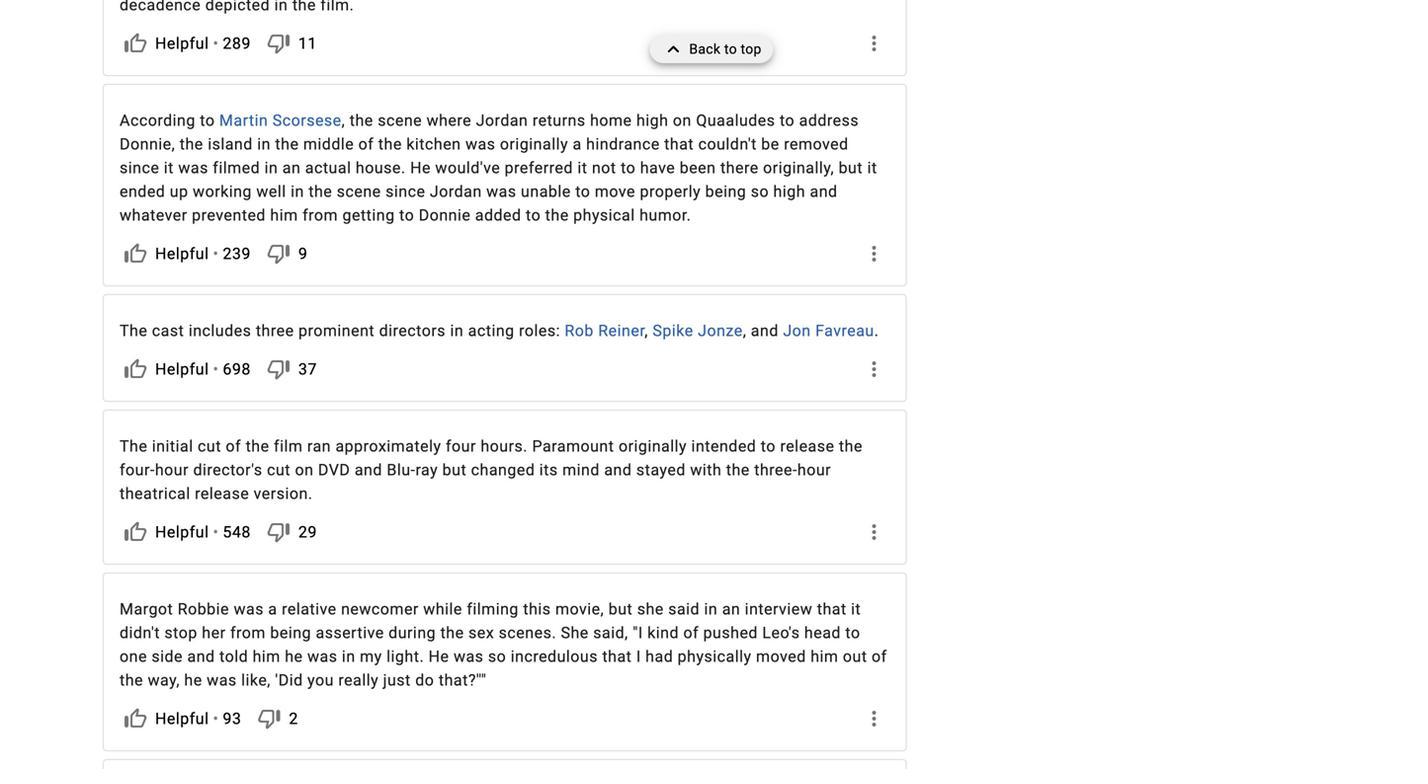 Task type: vqa. For each thing, say whether or not it's contained in the screenshot.
ONE
yes



Task type: locate. For each thing, give the bounding box(es) containing it.
an up "well"
[[282, 159, 301, 177]]

1 vertical spatial is not helpful image
[[267, 521, 290, 545]]

i
[[636, 648, 641, 667]]

originally up 'stayed'
[[619, 437, 687, 456]]

1 vertical spatial the
[[120, 437, 148, 456]]

0 vertical spatial but
[[839, 159, 863, 177]]

to inside the initial cut of the film ran approximately four hours. paramount originally intended to release the four-hour director's cut on dvd and blu-ray but changed its mind and stayed with the three-hour theatrical release version.
[[761, 437, 776, 456]]

3 share on social media image from the top
[[862, 521, 886, 545]]

of up house.
[[358, 135, 374, 154]]

0 vertical spatial a
[[573, 135, 582, 154]]

being inside , the scene where jordan returns home high on quaaludes to address donnie, the island in the middle of the kitchen was originally a hindrance that couldn't be removed since it was filmed in an actual house. he would've preferred it not to have been there originally, but it ended up working well in the scene since jordan was unable to move properly being so high and whatever prevented him from getting to donnie added to the physical humor.
[[705, 182, 747, 201]]

from up told
[[230, 624, 266, 643]]

1 vertical spatial since
[[386, 182, 425, 201]]

0 horizontal spatial he
[[184, 672, 202, 690]]

698
[[223, 360, 251, 379]]

in left acting
[[450, 322, 464, 340]]

up
[[170, 182, 188, 201]]

scene up getting
[[337, 182, 381, 201]]

1 horizontal spatial a
[[573, 135, 582, 154]]

spike
[[653, 322, 694, 340]]

2 is helpful image from the top
[[124, 242, 147, 266]]

helpful down theatrical
[[155, 523, 209, 542]]

1 horizontal spatial an
[[722, 600, 741, 619]]

3 • from the top
[[213, 360, 219, 379]]

, left spike
[[645, 322, 648, 340]]

so down there at the top of page
[[751, 182, 769, 201]]

0 vertical spatial release
[[780, 437, 835, 456]]

share on social media image for the cast includes three prominent directors in acting roles:
[[862, 358, 886, 381]]

its
[[539, 461, 558, 480]]

and right the 'mind' at left bottom
[[604, 461, 632, 480]]

1 horizontal spatial originally
[[619, 437, 687, 456]]

would've
[[435, 159, 500, 177]]

1 vertical spatial on
[[295, 461, 314, 480]]

told
[[219, 648, 248, 667]]

jon
[[783, 322, 811, 340]]

0 horizontal spatial being
[[270, 624, 311, 643]]

to inside margot robbie was a relative newcomer while filming this movie, but she said in an interview that it didn't stop her from being assertive during the sex scenes. she said, "i kind of pushed leo's head to one side and told him he was in my light. he was so incredulous that i had physically moved him out of the way, he was like, 'did you really just do that?''"
[[845, 624, 861, 643]]

incredulous
[[511, 648, 598, 667]]

2 helpful from the top
[[155, 245, 209, 263]]

1 horizontal spatial that
[[664, 135, 694, 154]]

• left 289
[[213, 34, 219, 53]]

that up head
[[817, 600, 847, 619]]

newcomer
[[341, 600, 419, 619]]

to down unable
[[526, 206, 541, 225]]

in left my
[[342, 648, 355, 667]]

high
[[637, 111, 669, 130], [773, 182, 806, 201]]

to up three-
[[761, 437, 776, 456]]

to inside button
[[724, 41, 737, 57]]

back to top
[[689, 41, 762, 57]]

the left cast
[[120, 322, 148, 340]]

getting
[[342, 206, 395, 225]]

humor.
[[640, 206, 691, 225]]

preferred
[[505, 159, 573, 177]]

to left the top
[[724, 41, 737, 57]]

originally up preferred
[[500, 135, 568, 154]]

of inside the initial cut of the film ran approximately four hours. paramount originally intended to release the four-hour director's cut on dvd and blu-ray but changed its mind and stayed with the three-hour theatrical release version.
[[226, 437, 241, 456]]

1 horizontal spatial being
[[705, 182, 747, 201]]

share on social media image
[[862, 32, 886, 55], [862, 358, 886, 381], [862, 521, 886, 545], [862, 708, 886, 731]]

is helpful image left the "helpful • 289"
[[124, 32, 147, 55]]

being down the relative
[[270, 624, 311, 643]]

1 vertical spatial that
[[817, 600, 847, 619]]

0 horizontal spatial so
[[488, 648, 506, 667]]

originally,
[[763, 159, 834, 177]]

where
[[427, 111, 472, 130]]

that left i
[[602, 648, 632, 667]]

the up four-
[[120, 437, 148, 456]]

1 horizontal spatial cut
[[267, 461, 291, 480]]

hours.
[[481, 437, 528, 456]]

0 horizontal spatial ,
[[342, 111, 345, 130]]

that up the been
[[664, 135, 694, 154]]

is not helpful image for 11
[[267, 32, 290, 55]]

5 is helpful image from the top
[[124, 708, 147, 731]]

is helpful image left the helpful • 698
[[124, 358, 147, 381]]

was up you
[[307, 648, 338, 667]]

0 vertical spatial an
[[282, 159, 301, 177]]

quaaludes
[[696, 111, 775, 130]]

to up removed
[[780, 111, 795, 130]]

high down "originally,"
[[773, 182, 806, 201]]

1 vertical spatial he
[[429, 648, 449, 667]]

with
[[690, 461, 722, 480]]

there
[[721, 159, 759, 177]]

1 vertical spatial release
[[195, 485, 249, 504]]

1 horizontal spatial but
[[609, 600, 633, 619]]

is helpful image for helpful • 289
[[124, 32, 147, 55]]

on down ran
[[295, 461, 314, 480]]

0 vertical spatial the
[[120, 322, 148, 340]]

helpful for helpful • 239
[[155, 245, 209, 263]]

1 horizontal spatial hour
[[798, 461, 831, 480]]

scenes.
[[499, 624, 557, 643]]

0 vertical spatial is not helpful image
[[267, 242, 290, 266]]

and down "originally,"
[[810, 182, 838, 201]]

is not helpful image
[[267, 242, 290, 266], [267, 358, 290, 381], [257, 708, 281, 731]]

• for 698
[[213, 360, 219, 379]]

movie,
[[555, 600, 604, 619]]

2 is not helpful image from the top
[[267, 521, 290, 545]]

is not helpful image for 29
[[267, 521, 290, 545]]

1 vertical spatial cut
[[267, 461, 291, 480]]

3 helpful from the top
[[155, 360, 209, 379]]

to left donnie
[[399, 206, 414, 225]]

but up said, on the left of the page
[[609, 600, 633, 619]]

during
[[389, 624, 436, 643]]

1 horizontal spatial from
[[303, 206, 338, 225]]

1 horizontal spatial on
[[673, 111, 692, 130]]

working
[[193, 182, 252, 201]]

1 horizontal spatial release
[[780, 437, 835, 456]]

a
[[573, 135, 582, 154], [268, 600, 277, 619]]

helpful down way, at left
[[155, 710, 209, 729]]

0 vertical spatial originally
[[500, 135, 568, 154]]

reiner
[[598, 322, 645, 340]]

the inside the initial cut of the film ran approximately four hours. paramount originally intended to release the four-hour director's cut on dvd and blu-ray but changed its mind and stayed with the three-hour theatrical release version.
[[120, 437, 148, 456]]

of up director's
[[226, 437, 241, 456]]

1 vertical spatial is not helpful image
[[267, 358, 290, 381]]

release down director's
[[195, 485, 249, 504]]

hour
[[155, 461, 189, 480], [798, 461, 831, 480]]

is helpful image down whatever
[[124, 242, 147, 266]]

island
[[208, 135, 253, 154]]

is not helpful image left "11"
[[267, 32, 290, 55]]

four-
[[120, 461, 155, 480]]

it up out at bottom
[[851, 600, 861, 619]]

0 vertical spatial since
[[120, 159, 159, 177]]

0 horizontal spatial cut
[[198, 437, 221, 456]]

said
[[668, 600, 700, 619]]

cast
[[152, 322, 184, 340]]

1 vertical spatial an
[[722, 600, 741, 619]]

0 vertical spatial scene
[[378, 111, 422, 130]]

and inside margot robbie was a relative newcomer while filming this movie, but she said in an interview that it didn't stop her from being assertive during the sex scenes. she said, "i kind of pushed leo's head to one side and told him he was in my light. he was so incredulous that i had physically moved him out of the way, he was like, 'did you really just do that?''"
[[187, 648, 215, 667]]

, the scene where jordan returns home high on quaaludes to address donnie, the island in the middle of the kitchen was originally a hindrance that couldn't be removed since it was filmed in an actual house. he would've preferred it not to have been there originally, but it ended up working well in the scene since jordan was unable to move properly being so high and whatever prevented him from getting to donnie added to the physical humor.
[[120, 111, 877, 225]]

not
[[592, 159, 616, 177]]

a down "returns"
[[573, 135, 582, 154]]

he down kitchen
[[410, 159, 431, 177]]

0 vertical spatial jordan
[[476, 111, 528, 130]]

1 vertical spatial he
[[184, 672, 202, 690]]

really
[[338, 672, 379, 690]]

scene up kitchen
[[378, 111, 422, 130]]

0 horizontal spatial originally
[[500, 135, 568, 154]]

since down house.
[[386, 182, 425, 201]]

0 vertical spatial high
[[637, 111, 669, 130]]

, inside , the scene where jordan returns home high on quaaludes to address donnie, the island in the middle of the kitchen was originally a hindrance that couldn't be removed since it was filmed in an actual house. he would've preferred it not to have been there originally, but it ended up working well in the scene since jordan was unable to move properly being so high and whatever prevented him from getting to donnie added to the physical humor.
[[342, 111, 345, 130]]

being down there at the top of page
[[705, 182, 747, 201]]

is helpful image
[[124, 32, 147, 55], [124, 242, 147, 266], [124, 358, 147, 381], [124, 521, 147, 545], [124, 708, 147, 731]]

0 vertical spatial cut
[[198, 437, 221, 456]]

him down head
[[811, 648, 839, 667]]

helpful
[[155, 34, 209, 53], [155, 245, 209, 263], [155, 360, 209, 379], [155, 523, 209, 542], [155, 710, 209, 729]]

helpful down whatever
[[155, 245, 209, 263]]

move
[[595, 182, 636, 201]]

unable
[[521, 182, 571, 201]]

is not helpful image
[[267, 32, 290, 55], [267, 521, 290, 545]]

0 vertical spatial being
[[705, 182, 747, 201]]

this
[[523, 600, 551, 619]]

0 horizontal spatial that
[[602, 648, 632, 667]]

he
[[285, 648, 303, 667], [184, 672, 202, 690]]

he inside margot robbie was a relative newcomer while filming this movie, but she said in an interview that it didn't stop her from being assertive during the sex scenes. she said, "i kind of pushed leo's head to one side and told him he was in my light. he was so incredulous that i had physically moved him out of the way, he was like, 'did you really just do that?''"
[[429, 648, 449, 667]]

2 horizontal spatial but
[[839, 159, 863, 177]]

an up pushed
[[722, 600, 741, 619]]

moved
[[756, 648, 806, 667]]

1 horizontal spatial high
[[773, 182, 806, 201]]

house.
[[356, 159, 406, 177]]

the
[[120, 322, 148, 340], [120, 437, 148, 456]]

a left the relative
[[268, 600, 277, 619]]

5 helpful from the top
[[155, 710, 209, 729]]

is helpful image down one
[[124, 708, 147, 731]]

jordan right 'where' at the left top of page
[[476, 111, 528, 130]]

1 vertical spatial being
[[270, 624, 311, 643]]

1 vertical spatial so
[[488, 648, 506, 667]]

is helpful image down theatrical
[[124, 521, 147, 545]]

the initial cut of the film ran approximately four hours. paramount originally intended to release the four-hour director's cut on dvd and blu-ray but changed its mind and stayed with the three-hour theatrical release version.
[[120, 437, 863, 504]]

originally
[[500, 135, 568, 154], [619, 437, 687, 456]]

1 vertical spatial from
[[230, 624, 266, 643]]

cut up version.
[[267, 461, 291, 480]]

on up the been
[[673, 111, 692, 130]]

it up up on the left top
[[164, 159, 174, 177]]

0 vertical spatial so
[[751, 182, 769, 201]]

289
[[223, 34, 251, 53]]

three
[[256, 322, 294, 340]]

93
[[223, 710, 242, 729]]

was up up on the left top
[[178, 159, 208, 177]]

release up three-
[[780, 437, 835, 456]]

you
[[307, 672, 334, 690]]

of inside , the scene where jordan returns home high on quaaludes to address donnie, the island in the middle of the kitchen was originally a hindrance that couldn't be removed since it was filmed in an actual house. he would've preferred it not to have been there originally, but it ended up working well in the scene since jordan was unable to move properly being so high and whatever prevented him from getting to donnie added to the physical humor.
[[358, 135, 374, 154]]

physically
[[678, 648, 752, 667]]

him down "well"
[[270, 206, 298, 225]]

it left not
[[578, 159, 588, 177]]

to right not
[[621, 159, 636, 177]]

239
[[223, 245, 251, 263]]

0 horizontal spatial a
[[268, 600, 277, 619]]

prevented
[[192, 206, 266, 225]]

1 • from the top
[[213, 34, 219, 53]]

is not helpful image left 9
[[267, 242, 290, 266]]

to
[[724, 41, 737, 57], [200, 111, 215, 130], [780, 111, 795, 130], [621, 159, 636, 177], [575, 182, 590, 201], [399, 206, 414, 225], [526, 206, 541, 225], [761, 437, 776, 456], [845, 624, 861, 643]]

2 • from the top
[[213, 245, 219, 263]]

high up hindrance
[[637, 111, 669, 130]]

1 is not helpful image from the top
[[267, 32, 290, 55]]

from inside , the scene where jordan returns home high on quaaludes to address donnie, the island in the middle of the kitchen was originally a hindrance that couldn't be removed since it was filmed in an actual house. he would've preferred it not to have been there originally, but it ended up working well in the scene since jordan was unable to move properly being so high and whatever prevented him from getting to donnie added to the physical humor.
[[303, 206, 338, 225]]

he right way, at left
[[184, 672, 202, 690]]

2 the from the top
[[120, 437, 148, 456]]

helpful left 289
[[155, 34, 209, 53]]

so
[[751, 182, 769, 201], [488, 648, 506, 667]]

• left '93'
[[213, 710, 219, 729]]

he up 'did
[[285, 648, 303, 667]]

0 vertical spatial that
[[664, 135, 694, 154]]

interview
[[745, 600, 813, 619]]

1 horizontal spatial since
[[386, 182, 425, 201]]

1 the from the top
[[120, 322, 148, 340]]

4 helpful from the top
[[155, 523, 209, 542]]

from up 9
[[303, 206, 338, 225]]

is not helpful image left 37
[[267, 358, 290, 381]]

• left the 698
[[213, 360, 219, 379]]

2 vertical spatial but
[[609, 600, 633, 619]]

is not helpful image for 37
[[267, 358, 290, 381]]

to up out at bottom
[[845, 624, 861, 643]]

so down sex
[[488, 648, 506, 667]]

initial
[[152, 437, 193, 456]]

is helpful image for helpful • 93
[[124, 708, 147, 731]]

4 share on social media image from the top
[[862, 708, 886, 731]]

1 vertical spatial originally
[[619, 437, 687, 456]]

her
[[202, 624, 226, 643]]

4 • from the top
[[213, 523, 219, 542]]

and down her
[[187, 648, 215, 667]]

the cast includes three prominent directors in acting roles: rob reiner , spike jonze , and jon favreau .
[[120, 322, 879, 340]]

2 share on social media image from the top
[[862, 358, 886, 381]]

0 horizontal spatial high
[[637, 111, 669, 130]]

1 helpful from the top
[[155, 34, 209, 53]]

5 • from the top
[[213, 710, 219, 729]]

1 horizontal spatial so
[[751, 182, 769, 201]]

is not helpful image left 2
[[257, 708, 281, 731]]

1 hour from the left
[[155, 461, 189, 480]]

1 vertical spatial but
[[442, 461, 467, 480]]

3 is helpful image from the top
[[124, 358, 147, 381]]

kind
[[648, 624, 679, 643]]

but down four
[[442, 461, 467, 480]]

was
[[466, 135, 496, 154], [178, 159, 208, 177], [486, 182, 517, 201], [234, 600, 264, 619], [307, 648, 338, 667], [454, 648, 484, 667], [207, 672, 237, 690]]

paramount
[[532, 437, 614, 456]]

since up ended on the left of the page
[[120, 159, 159, 177]]

0 vertical spatial is not helpful image
[[267, 32, 290, 55]]

0 horizontal spatial hour
[[155, 461, 189, 480]]

• left 548
[[213, 523, 219, 542]]

1 is helpful image from the top
[[124, 32, 147, 55]]

jonze
[[698, 322, 743, 340]]

2 vertical spatial is not helpful image
[[257, 708, 281, 731]]

cut up director's
[[198, 437, 221, 456]]

cut
[[198, 437, 221, 456], [267, 461, 291, 480]]

scene
[[378, 111, 422, 130], [337, 182, 381, 201]]

jordan
[[476, 111, 528, 130], [430, 182, 482, 201]]

be
[[761, 135, 780, 154]]

is not helpful image left the 29
[[267, 521, 290, 545]]

0 horizontal spatial from
[[230, 624, 266, 643]]

, up the middle
[[342, 111, 345, 130]]

and down "approximately"
[[355, 461, 382, 480]]

4 is helpful image from the top
[[124, 521, 147, 545]]

0 horizontal spatial but
[[442, 461, 467, 480]]

jordan up donnie
[[430, 182, 482, 201]]

0 horizontal spatial on
[[295, 461, 314, 480]]

0 vertical spatial on
[[673, 111, 692, 130]]

• left 239
[[213, 245, 219, 263]]

didn't
[[120, 624, 160, 643]]

a inside , the scene where jordan returns home high on quaaludes to address donnie, the island in the middle of the kitchen was originally a hindrance that couldn't be removed since it was filmed in an actual house. he would've preferred it not to have been there originally, but it ended up working well in the scene since jordan was unable to move properly being so high and whatever prevented him from getting to donnie added to the physical humor.
[[573, 135, 582, 154]]

from
[[303, 206, 338, 225], [230, 624, 266, 643]]

2 hour from the left
[[798, 461, 831, 480]]

he up do
[[429, 648, 449, 667]]

0 horizontal spatial an
[[282, 159, 301, 177]]

0 vertical spatial he
[[410, 159, 431, 177]]

but down removed
[[839, 159, 863, 177]]

0 vertical spatial he
[[285, 648, 303, 667]]

, left jon
[[743, 322, 747, 340]]

jon favreau link
[[783, 322, 874, 340]]

1 share on social media image from the top
[[862, 32, 886, 55]]

helpful down cast
[[155, 360, 209, 379]]

it right "originally,"
[[867, 159, 877, 177]]

,
[[342, 111, 345, 130], [645, 322, 648, 340], [743, 322, 747, 340]]

1 vertical spatial a
[[268, 600, 277, 619]]

of down the said
[[683, 624, 699, 643]]

0 vertical spatial from
[[303, 206, 338, 225]]

1 vertical spatial high
[[773, 182, 806, 201]]

but
[[839, 159, 863, 177], [442, 461, 467, 480], [609, 600, 633, 619]]



Task type: describe. For each thing, give the bounding box(es) containing it.
she
[[637, 600, 664, 619]]

just
[[383, 672, 411, 690]]

is helpful image for helpful • 698
[[124, 358, 147, 381]]

is not helpful image for 9
[[267, 242, 290, 266]]

was up that?''"
[[454, 648, 484, 667]]

2 horizontal spatial that
[[817, 600, 847, 619]]

that inside , the scene where jordan returns home high on quaaludes to address donnie, the island in the middle of the kitchen was originally a hindrance that couldn't be removed since it was filmed in an actual house. he would've preferred it not to have been there originally, but it ended up working well in the scene since jordan was unable to move properly being so high and whatever prevented him from getting to donnie added to the physical humor.
[[664, 135, 694, 154]]

properly
[[640, 182, 701, 201]]

changed
[[471, 461, 535, 480]]

back to top button
[[650, 36, 774, 63]]

one
[[120, 648, 147, 667]]

ended
[[120, 182, 165, 201]]

it inside margot robbie was a relative newcomer while filming this movie, but she said in an interview that it didn't stop her from being assertive during the sex scenes. she said, "i kind of pushed leo's head to one side and told him he was in my light. he was so incredulous that i had physically moved him out of the way, he was like, 'did you really just do that?''"
[[851, 600, 861, 619]]

was down told
[[207, 672, 237, 690]]

according
[[120, 111, 195, 130]]

is not helpful image for 2
[[257, 708, 281, 731]]

• for 239
[[213, 245, 219, 263]]

37
[[298, 360, 317, 379]]

top
[[741, 41, 762, 57]]

11
[[298, 34, 317, 53]]

out
[[843, 648, 867, 667]]

the for the cast includes three prominent directors in acting roles: rob reiner , spike jonze , and jon favreau .
[[120, 322, 148, 340]]

relative
[[282, 600, 337, 619]]

"i
[[633, 624, 643, 643]]

spike jonze link
[[653, 322, 743, 340]]

kitchen
[[407, 135, 461, 154]]

to up physical
[[575, 182, 590, 201]]

four
[[446, 437, 476, 456]]

in down martin scorsese "link"
[[257, 135, 271, 154]]

margot robbie was a relative newcomer while filming this movie, but she said in an interview that it didn't stop her from being assertive during the sex scenes. she said, "i kind of pushed leo's head to one side and told him he was in my light. he was so incredulous that i had physically moved him out of the way, he was like, 'did you really just do that?''"
[[120, 600, 887, 690]]

theatrical
[[120, 485, 190, 504]]

have
[[640, 159, 675, 177]]

0 horizontal spatial release
[[195, 485, 249, 504]]

head
[[804, 624, 841, 643]]

9
[[298, 245, 308, 263]]

him up the like,
[[253, 648, 280, 667]]

from inside margot robbie was a relative newcomer while filming this movie, but she said in an interview that it didn't stop her from being assertive during the sex scenes. she said, "i kind of pushed leo's head to one side and told him he was in my light. he was so incredulous that i had physically moved him out of the way, he was like, 'did you really just do that?''"
[[230, 624, 266, 643]]

sex
[[469, 624, 494, 643]]

prominent
[[299, 322, 375, 340]]

was right robbie
[[234, 600, 264, 619]]

donnie
[[419, 206, 471, 225]]

that?''"
[[439, 672, 487, 690]]

martin scorsese link
[[219, 111, 342, 130]]

physical
[[573, 206, 635, 225]]

acting
[[468, 322, 515, 340]]

helpful for helpful • 698
[[155, 360, 209, 379]]

expand less image
[[662, 36, 689, 63]]

1 horizontal spatial he
[[285, 648, 303, 667]]

an inside margot robbie was a relative newcomer while filming this movie, but she said in an interview that it didn't stop her from being assertive during the sex scenes. she said, "i kind of pushed leo's head to one side and told him he was in my light. he was so incredulous that i had physically moved him out of the way, he was like, 'did you really just do that?''"
[[722, 600, 741, 619]]

.
[[874, 322, 879, 340]]

and left jon
[[751, 322, 779, 340]]

helpful for helpful • 93
[[155, 710, 209, 729]]

in right "well"
[[291, 182, 304, 201]]

hindrance
[[586, 135, 660, 154]]

actual
[[305, 159, 351, 177]]

according to martin scorsese
[[120, 111, 342, 130]]

favreau
[[816, 322, 874, 340]]

dvd
[[318, 461, 350, 480]]

added
[[475, 206, 521, 225]]

donnie,
[[120, 135, 175, 154]]

light.
[[387, 648, 424, 667]]

while
[[423, 600, 462, 619]]

ran
[[307, 437, 331, 456]]

2
[[289, 710, 298, 729]]

being inside margot robbie was a relative newcomer while filming this movie, but she said in an interview that it didn't stop her from being assertive during the sex scenes. she said, "i kind of pushed leo's head to one side and told him he was in my light. he was so incredulous that i had physically moved him out of the way, he was like, 'did you really just do that?''"
[[270, 624, 311, 643]]

address
[[799, 111, 859, 130]]

three-
[[754, 461, 798, 480]]

in up "well"
[[264, 159, 278, 177]]

roles:
[[519, 322, 560, 340]]

robbie
[[178, 600, 229, 619]]

• for 289
[[213, 34, 219, 53]]

548
[[223, 523, 251, 542]]

and inside , the scene where jordan returns home high on quaaludes to address donnie, the island in the middle of the kitchen was originally a hindrance that couldn't be removed since it was filmed in an actual house. he would've preferred it not to have been there originally, but it ended up working well in the scene since jordan was unable to move properly being so high and whatever prevented him from getting to donnie added to the physical humor.
[[810, 182, 838, 201]]

0 horizontal spatial since
[[120, 159, 159, 177]]

but inside margot robbie was a relative newcomer while filming this movie, but she said in an interview that it didn't stop her from being assertive during the sex scenes. she said, "i kind of pushed leo's head to one side and told him he was in my light. he was so incredulous that i had physically moved him out of the way, he was like, 'did you really just do that?''"
[[609, 600, 633, 619]]

whatever
[[120, 206, 187, 225]]

said,
[[593, 624, 628, 643]]

scorsese
[[273, 111, 342, 130]]

is helpful image for helpful • 239
[[124, 242, 147, 266]]

helpful • 698
[[155, 360, 251, 379]]

martin
[[219, 111, 268, 130]]

margot
[[120, 600, 173, 619]]

stayed
[[636, 461, 686, 480]]

my
[[360, 648, 382, 667]]

was up would've on the left top of page
[[466, 135, 496, 154]]

share on social media image
[[862, 242, 886, 266]]

him inside , the scene where jordan returns home high on quaaludes to address donnie, the island in the middle of the kitchen was originally a hindrance that couldn't be removed since it was filmed in an actual house. he would've preferred it not to have been there originally, but it ended up working well in the scene since jordan was unable to move properly being so high and whatever prevented him from getting to donnie added to the physical humor.
[[270, 206, 298, 225]]

blu-
[[387, 461, 416, 480]]

so inside margot robbie was a relative newcomer while filming this movie, but she said in an interview that it didn't stop her from being assertive during the sex scenes. she said, "i kind of pushed leo's head to one side and told him he was in my light. he was so incredulous that i had physically moved him out of the way, he was like, 'did you really just do that?''"
[[488, 648, 506, 667]]

pushed
[[703, 624, 758, 643]]

but inside the initial cut of the film ran approximately four hours. paramount originally intended to release the four-hour director's cut on dvd and blu-ray but changed its mind and stayed with the three-hour theatrical release version.
[[442, 461, 467, 480]]

had
[[646, 648, 673, 667]]

• for 93
[[213, 710, 219, 729]]

removed
[[784, 135, 849, 154]]

directors
[[379, 322, 446, 340]]

helpful • 548
[[155, 523, 251, 542]]

originally inside , the scene where jordan returns home high on quaaludes to address donnie, the island in the middle of the kitchen was originally a hindrance that couldn't be removed since it was filmed in an actual house. he would've preferred it not to have been there originally, but it ended up working well in the scene since jordan was unable to move properly being so high and whatever prevented him from getting to donnie added to the physical humor.
[[500, 135, 568, 154]]

rob
[[565, 322, 594, 340]]

he inside , the scene where jordan returns home high on quaaludes to address donnie, the island in the middle of the kitchen was originally a hindrance that couldn't be removed since it was filmed in an actual house. he would've preferred it not to have been there originally, but it ended up working well in the scene since jordan was unable to move properly being so high and whatever prevented him from getting to donnie added to the physical humor.
[[410, 159, 431, 177]]

is helpful image for helpful • 548
[[124, 521, 147, 545]]

share on social media image for the initial cut of the film ran approximately four hours. paramount originally intended to release the four-hour director's cut on dvd and blu-ray but changed its mind and stayed with the three-hour theatrical release version.
[[862, 521, 886, 545]]

1 vertical spatial jordan
[[430, 182, 482, 201]]

to up island
[[200, 111, 215, 130]]

was up added
[[486, 182, 517, 201]]

stop
[[164, 624, 198, 643]]

2 horizontal spatial ,
[[743, 322, 747, 340]]

helpful for helpful • 289
[[155, 34, 209, 53]]

filmed
[[213, 159, 260, 177]]

side
[[152, 648, 183, 667]]

version.
[[254, 485, 313, 504]]

1 horizontal spatial ,
[[645, 322, 648, 340]]

do
[[415, 672, 434, 690]]

a inside margot robbie was a relative newcomer while filming this movie, but she said in an interview that it didn't stop her from being assertive during the sex scenes. she said, "i kind of pushed leo's head to one side and told him he was in my light. he was so incredulous that i had physically moved him out of the way, he was like, 'did you really just do that?''"
[[268, 600, 277, 619]]

helpful for helpful • 548
[[155, 523, 209, 542]]

originally inside the initial cut of the film ran approximately four hours. paramount originally intended to release the four-hour director's cut on dvd and blu-ray but changed its mind and stayed with the three-hour theatrical release version.
[[619, 437, 687, 456]]

director's
[[193, 461, 263, 480]]

on inside the initial cut of the film ran approximately four hours. paramount originally intended to release the four-hour director's cut on dvd and blu-ray but changed its mind and stayed with the three-hour theatrical release version.
[[295, 461, 314, 480]]

helpful • 93
[[155, 710, 242, 729]]

2 vertical spatial that
[[602, 648, 632, 667]]

share on social media image for margot robbie was a relative newcomer while filming this movie, but she said in an interview that it didn't stop her from being assertive during the sex scenes. she said, "i kind of pushed leo's head to one side and told him he was in my light. he was so incredulous that i had physically moved him out of the way, he was like, 'did you really just do that?''"
[[862, 708, 886, 731]]

of right out at bottom
[[872, 648, 887, 667]]

home
[[590, 111, 632, 130]]

an inside , the scene where jordan returns home high on quaaludes to address donnie, the island in the middle of the kitchen was originally a hindrance that couldn't be removed since it was filmed in an actual house. he would've preferred it not to have been there originally, but it ended up working well in the scene since jordan was unable to move properly being so high and whatever prevented him from getting to donnie added to the physical humor.
[[282, 159, 301, 177]]

so inside , the scene where jordan returns home high on quaaludes to address donnie, the island in the middle of the kitchen was originally a hindrance that couldn't be removed since it was filmed in an actual house. he would've preferred it not to have been there originally, but it ended up working well in the scene since jordan was unable to move properly being so high and whatever prevented him from getting to donnie added to the physical humor.
[[751, 182, 769, 201]]

1 vertical spatial scene
[[337, 182, 381, 201]]

• for 548
[[213, 523, 219, 542]]

on inside , the scene where jordan returns home high on quaaludes to address donnie, the island in the middle of the kitchen was originally a hindrance that couldn't be removed since it was filmed in an actual house. he would've preferred it not to have been there originally, but it ended up working well in the scene since jordan was unable to move properly being so high and whatever prevented him from getting to donnie added to the physical humor.
[[673, 111, 692, 130]]

29
[[298, 523, 317, 542]]

returns
[[533, 111, 586, 130]]

but inside , the scene where jordan returns home high on quaaludes to address donnie, the island in the middle of the kitchen was originally a hindrance that couldn't be removed since it was filmed in an actual house. he would've preferred it not to have been there originally, but it ended up working well in the scene since jordan was unable to move properly being so high and whatever prevented him from getting to donnie added to the physical humor.
[[839, 159, 863, 177]]

ray
[[416, 461, 438, 480]]

been
[[680, 159, 716, 177]]

the for the initial cut of the film ran approximately four hours. paramount originally intended to release the four-hour director's cut on dvd and blu-ray but changed its mind and stayed with the three-hour theatrical release version.
[[120, 437, 148, 456]]

in right the said
[[704, 600, 718, 619]]



